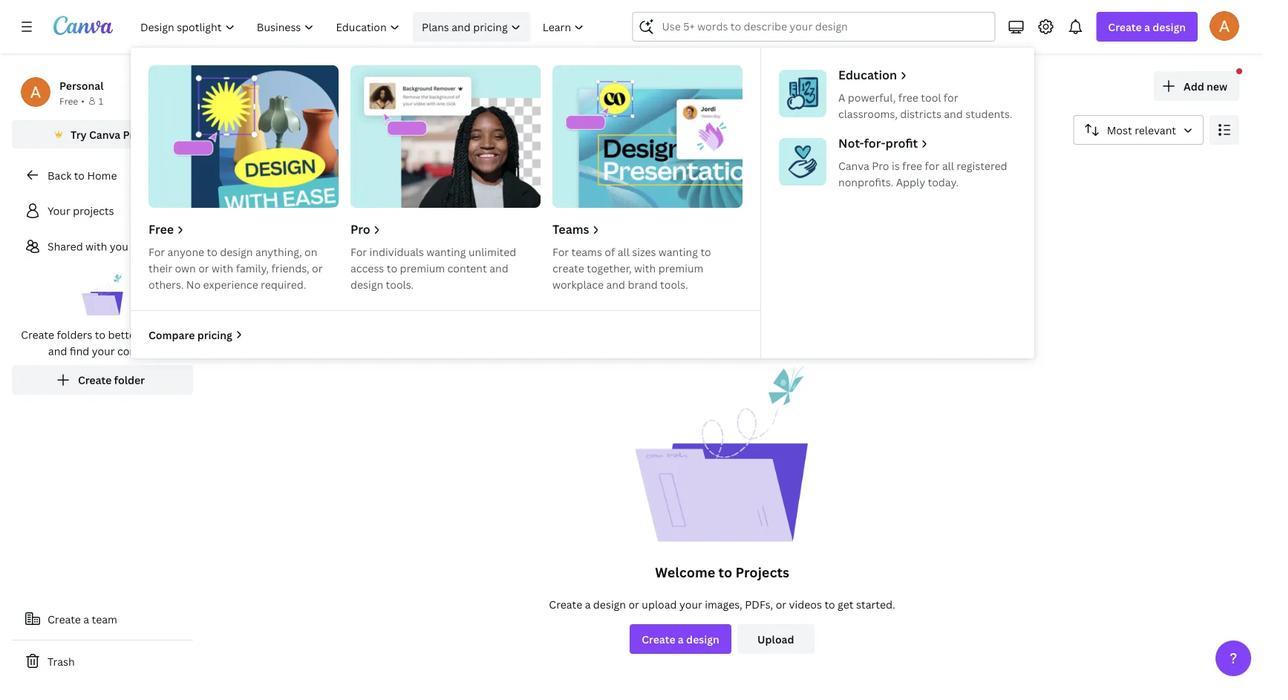 Task type: vqa. For each thing, say whether or not it's contained in the screenshot.
the nonprofits.
yes



Task type: locate. For each thing, give the bounding box(es) containing it.
1 vertical spatial canva
[[839, 159, 870, 173]]

1 horizontal spatial pricing
[[473, 20, 508, 34]]

videos
[[789, 598, 822, 612]]

1 vertical spatial content
[[117, 344, 157, 358]]

trash
[[48, 655, 75, 669]]

pro
[[123, 127, 140, 142], [872, 159, 890, 173], [351, 221, 371, 237]]

1 vertical spatial all
[[618, 245, 630, 259]]

1 horizontal spatial for
[[944, 90, 959, 104]]

wanting inside the for teams of all sizes wanting to create together, with premium workplace and brand tools.
[[659, 245, 698, 259]]

0 horizontal spatial canva
[[89, 127, 121, 142]]

projects
[[205, 71, 304, 103], [736, 564, 790, 582]]

and down together,
[[607, 278, 626, 292]]

0 vertical spatial create a design
[[1109, 20, 1187, 34]]

design up the family,
[[220, 245, 253, 259]]

1 vertical spatial pricing
[[197, 328, 232, 342]]

with up experience at the top left of page
[[212, 261, 233, 275]]

all up today.
[[943, 159, 955, 173]]

2 for from the left
[[351, 245, 367, 259]]

0 horizontal spatial for
[[149, 245, 165, 259]]

and right districts
[[945, 107, 963, 121]]

1 horizontal spatial premium
[[659, 261, 704, 275]]

content down unlimited
[[448, 261, 487, 275]]

canva pro is free for all registered nonprofits. apply today.
[[839, 159, 1008, 189]]

free inside a powerful, free tool for classrooms, districts and students.
[[899, 90, 919, 104]]

to right anyone
[[207, 245, 218, 259]]

1 vertical spatial free
[[903, 159, 923, 173]]

0 horizontal spatial wanting
[[427, 245, 466, 259]]

1 vertical spatial your
[[680, 598, 703, 612]]

0 horizontal spatial your
[[92, 344, 115, 358]]

pro up back to home link
[[123, 127, 140, 142]]

premium right together,
[[659, 261, 704, 275]]

upload
[[642, 598, 677, 612]]

with left you
[[86, 240, 107, 254]]

2 premium from the left
[[659, 261, 704, 275]]

shared with you link
[[12, 232, 193, 262]]

for
[[944, 90, 959, 104], [925, 159, 940, 173]]

0 horizontal spatial create a design
[[642, 633, 720, 647]]

not-
[[839, 135, 865, 151]]

premium inside the for teams of all sizes wanting to create together, with premium workplace and brand tools.
[[659, 261, 704, 275]]

design
[[1153, 20, 1187, 34], [220, 245, 253, 259], [351, 278, 384, 292], [594, 598, 626, 612], [687, 633, 720, 647]]

•
[[81, 95, 85, 107]]

all right of
[[618, 245, 630, 259]]

1 horizontal spatial wanting
[[659, 245, 698, 259]]

2 vertical spatial pro
[[351, 221, 371, 237]]

and right 'plans'
[[452, 20, 471, 34]]

your right find
[[92, 344, 115, 358]]

for inside for anyone to design anything, on their own or with family, friends, or others. no experience required.
[[149, 245, 165, 259]]

1 horizontal spatial for
[[351, 245, 367, 259]]

design down create a design or upload your images, pdfs, or videos to get started.
[[687, 633, 720, 647]]

0 horizontal spatial all
[[618, 245, 630, 259]]

free •
[[59, 95, 85, 107]]

design left apple lee icon
[[1153, 20, 1187, 34]]

0 vertical spatial free
[[59, 95, 78, 107]]

create a design inside dropdown button
[[1109, 20, 1187, 34]]

a
[[1145, 20, 1151, 34], [585, 598, 591, 612], [83, 613, 89, 627], [678, 633, 684, 647]]

for up "access"
[[351, 245, 367, 259]]

0 vertical spatial free
[[899, 90, 919, 104]]

0 vertical spatial all
[[943, 159, 955, 173]]

sizes
[[632, 245, 656, 259]]

free inside 'plans and pricing' menu
[[149, 221, 174, 237]]

and left find
[[48, 344, 67, 358]]

own
[[175, 261, 196, 275]]

or right own
[[198, 261, 209, 275]]

try canva pro
[[71, 127, 140, 142]]

brand
[[628, 278, 658, 292]]

your projects link
[[12, 196, 193, 226]]

1 vertical spatial create a design
[[642, 633, 720, 647]]

0 vertical spatial canva
[[89, 127, 121, 142]]

design down "access"
[[351, 278, 384, 292]]

create folder
[[78, 373, 145, 387]]

or
[[198, 261, 209, 275], [312, 261, 323, 275], [629, 598, 640, 612], [776, 598, 787, 612]]

tool
[[922, 90, 942, 104]]

a inside dropdown button
[[1145, 20, 1151, 34]]

1 vertical spatial free
[[149, 221, 174, 237]]

and
[[452, 20, 471, 34], [945, 107, 963, 121], [490, 261, 509, 275], [607, 278, 626, 292], [48, 344, 67, 358]]

2 tools. from the left
[[661, 278, 688, 292]]

districts
[[901, 107, 942, 121]]

new
[[1207, 79, 1228, 93]]

create inside dropdown button
[[1109, 20, 1143, 34]]

for up 'their'
[[149, 245, 165, 259]]

folders
[[57, 328, 92, 342]]

2 wanting from the left
[[659, 245, 698, 259]]

premium down the individuals
[[400, 261, 445, 275]]

to right sizes
[[701, 245, 712, 259]]

education
[[839, 67, 898, 83]]

design inside for individuals wanting unlimited access to premium content and design tools.
[[351, 278, 384, 292]]

create a design inside button
[[642, 633, 720, 647]]

content
[[448, 261, 487, 275], [117, 344, 157, 358]]

pricing inside menu
[[197, 328, 232, 342]]

0 horizontal spatial for
[[925, 159, 940, 173]]

0 horizontal spatial pro
[[123, 127, 140, 142]]

0 vertical spatial for
[[944, 90, 959, 104]]

to down the individuals
[[387, 261, 398, 275]]

2 horizontal spatial pro
[[872, 159, 890, 173]]

try
[[71, 127, 87, 142]]

welcome
[[655, 564, 716, 582]]

3 for from the left
[[553, 245, 569, 259]]

1 wanting from the left
[[427, 245, 466, 259]]

with down sizes
[[635, 261, 656, 275]]

back
[[48, 168, 71, 182]]

1 vertical spatial projects
[[736, 564, 790, 582]]

for individuals wanting unlimited access to premium content and design tools.
[[351, 245, 517, 292]]

or down on
[[312, 261, 323, 275]]

for up create at the top
[[553, 245, 569, 259]]

to inside for anyone to design anything, on their own or with family, friends, or others. no experience required.
[[207, 245, 218, 259]]

0 vertical spatial pricing
[[473, 20, 508, 34]]

free left the •
[[59, 95, 78, 107]]

0 vertical spatial projects
[[205, 71, 304, 103]]

your projects
[[48, 204, 114, 218]]

0 horizontal spatial with
[[86, 240, 107, 254]]

0 horizontal spatial free
[[59, 95, 78, 107]]

for inside a powerful, free tool for classrooms, districts and students.
[[944, 90, 959, 104]]

to left 'better'
[[95, 328, 106, 342]]

1 horizontal spatial your
[[680, 598, 703, 612]]

for inside canva pro is free for all registered nonprofits. apply today.
[[925, 159, 940, 173]]

0 horizontal spatial projects
[[205, 71, 304, 103]]

wanting
[[427, 245, 466, 259], [659, 245, 698, 259]]

None search field
[[633, 12, 996, 42]]

for up today.
[[925, 159, 940, 173]]

apple lee image
[[1210, 11, 1240, 41]]

for right "tool"
[[944, 90, 959, 104]]

1 horizontal spatial content
[[448, 261, 487, 275]]

wanting left unlimited
[[427, 245, 466, 259]]

1 vertical spatial for
[[925, 159, 940, 173]]

pricing right 'plans'
[[473, 20, 508, 34]]

0 horizontal spatial pricing
[[197, 328, 232, 342]]

nonprofits.
[[839, 175, 894, 189]]

content down 'better'
[[117, 344, 157, 358]]

0 horizontal spatial tools.
[[386, 278, 414, 292]]

1 premium from the left
[[400, 261, 445, 275]]

for for teams
[[553, 245, 569, 259]]

pro up "access"
[[351, 221, 371, 237]]

1 for from the left
[[149, 245, 165, 259]]

their
[[149, 261, 172, 275]]

pricing
[[473, 20, 508, 34], [197, 328, 232, 342]]

free up districts
[[899, 90, 919, 104]]

canva
[[89, 127, 121, 142], [839, 159, 870, 173]]

for inside the for teams of all sizes wanting to create together, with premium workplace and brand tools.
[[553, 245, 569, 259]]

free
[[59, 95, 78, 107], [149, 221, 174, 237]]

1 horizontal spatial canva
[[839, 159, 870, 173]]

0 horizontal spatial content
[[117, 344, 157, 358]]

your
[[92, 344, 115, 358], [680, 598, 703, 612]]

1 horizontal spatial projects
[[736, 564, 790, 582]]

1 vertical spatial pro
[[872, 159, 890, 173]]

create inside create folders to better organize and find your content
[[21, 328, 54, 342]]

pro inside button
[[123, 127, 140, 142]]

with
[[86, 240, 107, 254], [212, 261, 233, 275], [635, 261, 656, 275]]

back to home link
[[12, 160, 193, 190]]

free
[[899, 90, 919, 104], [903, 159, 923, 173]]

1 horizontal spatial free
[[149, 221, 174, 237]]

create a design button
[[1097, 12, 1198, 42]]

on
[[305, 245, 318, 259]]

you
[[110, 240, 128, 254]]

for
[[149, 245, 165, 259], [351, 245, 367, 259], [553, 245, 569, 259]]

trash link
[[12, 647, 193, 677]]

and down unlimited
[[490, 261, 509, 275]]

and inside for individuals wanting unlimited access to premium content and design tools.
[[490, 261, 509, 275]]

free up anyone
[[149, 221, 174, 237]]

all inside canva pro is free for all registered nonprofits. apply today.
[[943, 159, 955, 173]]

with for free
[[212, 261, 233, 275]]

to inside the for teams of all sizes wanting to create together, with premium workplace and brand tools.
[[701, 245, 712, 259]]

with inside for anyone to design anything, on their own or with family, friends, or others. no experience required.
[[212, 261, 233, 275]]

premium inside for individuals wanting unlimited access to premium content and design tools.
[[400, 261, 445, 275]]

with inside the for teams of all sizes wanting to create together, with premium workplace and brand tools.
[[635, 261, 656, 275]]

all
[[943, 159, 955, 173], [618, 245, 630, 259]]

your right upload
[[680, 598, 703, 612]]

for-
[[865, 135, 886, 151]]

tools. down the individuals
[[386, 278, 414, 292]]

design inside button
[[687, 633, 720, 647]]

list
[[12, 196, 193, 395]]

not-for-profit
[[839, 135, 919, 151]]

2 horizontal spatial with
[[635, 261, 656, 275]]

2 horizontal spatial for
[[553, 245, 569, 259]]

1 horizontal spatial tools.
[[661, 278, 688, 292]]

0 horizontal spatial premium
[[400, 261, 445, 275]]

list containing your projects
[[12, 196, 193, 395]]

for for not-for-profit
[[925, 159, 940, 173]]

plans
[[422, 20, 449, 34]]

relevant
[[1135, 123, 1177, 137]]

1 tools. from the left
[[386, 278, 414, 292]]

1 horizontal spatial with
[[212, 261, 233, 275]]

started.
[[857, 598, 896, 612]]

1 horizontal spatial create a design
[[1109, 20, 1187, 34]]

plans and pricing
[[422, 20, 508, 34]]

create a design
[[1109, 20, 1187, 34], [642, 633, 720, 647]]

canva right try
[[89, 127, 121, 142]]

0 vertical spatial pro
[[123, 127, 140, 142]]

create a design for create a design dropdown button
[[1109, 20, 1187, 34]]

design inside for anyone to design anything, on their own or with family, friends, or others. no experience required.
[[220, 245, 253, 259]]

tools.
[[386, 278, 414, 292], [661, 278, 688, 292]]

tools. right "brand" on the top of page
[[661, 278, 688, 292]]

1 horizontal spatial all
[[943, 159, 955, 173]]

wanting right sizes
[[659, 245, 698, 259]]

free up apply
[[903, 159, 923, 173]]

for inside for individuals wanting unlimited access to premium content and design tools.
[[351, 245, 367, 259]]

pro left is
[[872, 159, 890, 173]]

teams
[[553, 221, 590, 237]]

canva inside try canva pro button
[[89, 127, 121, 142]]

0 vertical spatial content
[[448, 261, 487, 275]]

pricing right compare
[[197, 328, 232, 342]]

Search search field
[[662, 13, 966, 41]]

canva up nonprofits.
[[839, 159, 870, 173]]

0 vertical spatial your
[[92, 344, 115, 358]]

unlimited
[[469, 245, 517, 259]]



Task type: describe. For each thing, give the bounding box(es) containing it.
a
[[839, 90, 846, 104]]

welcome to projects
[[655, 564, 790, 582]]

add new
[[1184, 79, 1228, 93]]

plans and pricing menu
[[131, 48, 1035, 359]]

no
[[186, 278, 201, 292]]

a powerful, free tool for classrooms, districts and students.
[[839, 90, 1013, 121]]

experience
[[203, 278, 258, 292]]

individuals
[[370, 245, 424, 259]]

apply
[[897, 175, 926, 189]]

find
[[70, 344, 89, 358]]

add new button
[[1155, 71, 1240, 101]]

organize
[[142, 328, 184, 342]]

to inside for individuals wanting unlimited access to premium content and design tools.
[[387, 261, 398, 275]]

pro inside canva pro is free for all registered nonprofits. apply today.
[[872, 159, 890, 173]]

create folder button
[[12, 366, 193, 395]]

create a team button
[[12, 605, 193, 635]]

profit
[[886, 135, 919, 151]]

classrooms,
[[839, 107, 898, 121]]

plans and pricing button
[[413, 12, 531, 42]]

for anyone to design anything, on their own or with family, friends, or others. no experience required.
[[149, 245, 323, 292]]

back to home
[[48, 168, 117, 182]]

anyone
[[168, 245, 204, 259]]

design inside dropdown button
[[1153, 20, 1187, 34]]

pricing inside popup button
[[473, 20, 508, 34]]

and inside popup button
[[452, 20, 471, 34]]

Sort by button
[[1074, 115, 1204, 145]]

top level navigation element
[[131, 12, 1035, 359]]

1
[[99, 95, 103, 107]]

your
[[48, 204, 70, 218]]

to up images,
[[719, 564, 733, 582]]

free inside canva pro is free for all registered nonprofits. apply today.
[[903, 159, 923, 173]]

compare pricing
[[149, 328, 232, 342]]

create a design or upload your images, pdfs, or videos to get started.
[[549, 598, 896, 612]]

images,
[[705, 598, 743, 612]]

1 horizontal spatial pro
[[351, 221, 371, 237]]

better
[[108, 328, 140, 342]]

registered
[[957, 159, 1008, 173]]

with inside shared with you "link"
[[86, 240, 107, 254]]

create a team
[[48, 613, 117, 627]]

your inside create folders to better organize and find your content
[[92, 344, 115, 358]]

folder
[[114, 373, 145, 387]]

to inside create folders to better organize and find your content
[[95, 328, 106, 342]]

for for free
[[149, 245, 165, 259]]

access
[[351, 261, 384, 275]]

and inside a powerful, free tool for classrooms, districts and students.
[[945, 107, 963, 121]]

canva inside canva pro is free for all registered nonprofits. apply today.
[[839, 159, 870, 173]]

required.
[[261, 278, 306, 292]]

of
[[605, 245, 615, 259]]

tools. inside for individuals wanting unlimited access to premium content and design tools.
[[386, 278, 414, 292]]

create folders to better organize and find your content
[[21, 328, 184, 358]]

tools. inside the for teams of all sizes wanting to create together, with premium workplace and brand tools.
[[661, 278, 688, 292]]

design left upload
[[594, 598, 626, 612]]

all inside the for teams of all sizes wanting to create together, with premium workplace and brand tools.
[[618, 245, 630, 259]]

most
[[1108, 123, 1133, 137]]

for teams of all sizes wanting to create together, with premium workplace and brand tools.
[[553, 245, 712, 292]]

free for free
[[149, 221, 174, 237]]

projects
[[73, 204, 114, 218]]

upload button
[[738, 625, 815, 655]]

or right pdfs,
[[776, 598, 787, 612]]

together,
[[587, 261, 632, 275]]

powerful,
[[848, 90, 896, 104]]

anything,
[[256, 245, 302, 259]]

create a design button
[[630, 625, 732, 655]]

try canva pro button
[[12, 120, 193, 149]]

for for education
[[944, 90, 959, 104]]

content inside create folders to better organize and find your content
[[117, 344, 157, 358]]

free for free •
[[59, 95, 78, 107]]

others.
[[149, 278, 184, 292]]

personal
[[59, 78, 104, 93]]

team
[[92, 613, 117, 627]]

students.
[[966, 107, 1013, 121]]

family,
[[236, 261, 269, 275]]

teams
[[572, 245, 602, 259]]

wanting inside for individuals wanting unlimited access to premium content and design tools.
[[427, 245, 466, 259]]

create a design for create a design button
[[642, 633, 720, 647]]

and inside create folders to better organize and find your content
[[48, 344, 67, 358]]

for for pro
[[351, 245, 367, 259]]

and inside the for teams of all sizes wanting to create together, with premium workplace and brand tools.
[[607, 278, 626, 292]]

compare pricing link
[[149, 327, 244, 343]]

create
[[553, 261, 585, 275]]

upload
[[758, 633, 795, 647]]

content inside for individuals wanting unlimited access to premium content and design tools.
[[448, 261, 487, 275]]

to left the get on the right of the page
[[825, 598, 836, 612]]

friends,
[[272, 261, 310, 275]]

to right back
[[74, 168, 85, 182]]

home
[[87, 168, 117, 182]]

compare
[[149, 328, 195, 342]]

most relevant
[[1108, 123, 1177, 137]]

shared
[[48, 240, 83, 254]]

add
[[1184, 79, 1205, 93]]

get
[[838, 598, 854, 612]]

or left upload
[[629, 598, 640, 612]]

workplace
[[553, 278, 604, 292]]

pdfs,
[[745, 598, 774, 612]]

with for teams
[[635, 261, 656, 275]]

today.
[[928, 175, 959, 189]]

shared with you
[[48, 240, 128, 254]]



